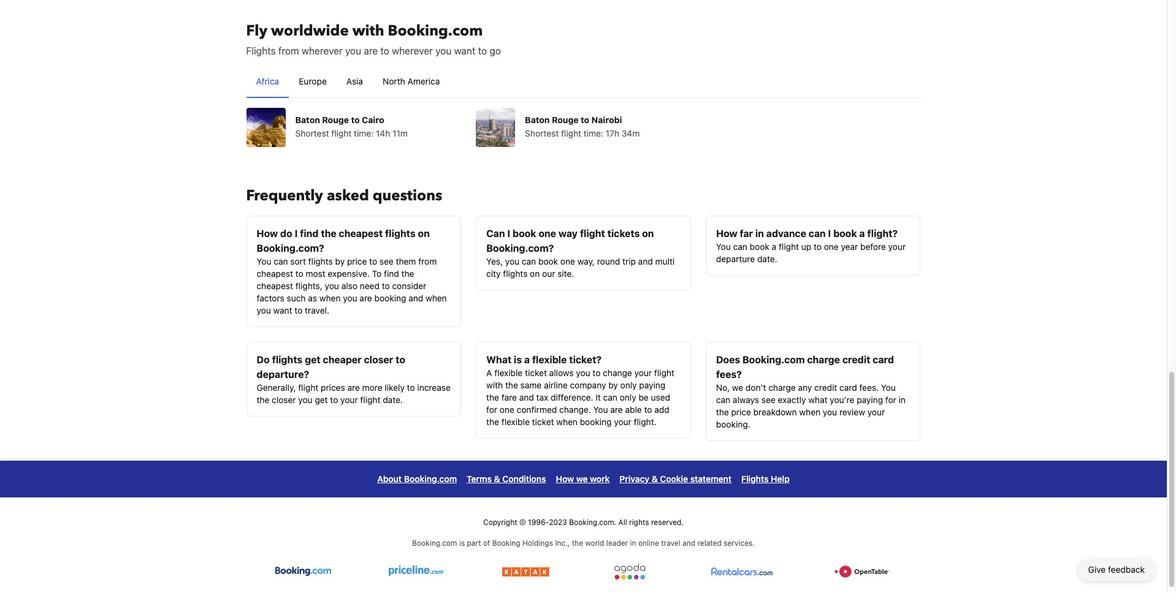 Task type: locate. For each thing, give the bounding box(es) containing it.
i right can
[[508, 228, 511, 239]]

consider
[[392, 281, 427, 291]]

go
[[490, 45, 501, 56]]

1 horizontal spatial paying
[[857, 395, 884, 405]]

on
[[418, 228, 430, 239], [642, 228, 654, 239], [530, 268, 540, 279]]

0 vertical spatial in
[[756, 228, 764, 239]]

we inside does booking.com charge credit card fees? no, we don't charge any credit card fees. you can always see exactly what you're paying for in the price breakdown when you review your booking.
[[732, 383, 744, 393]]

paying down fees.
[[857, 395, 884, 405]]

0 vertical spatial see
[[380, 256, 394, 267]]

of
[[483, 539, 490, 548]]

when down what
[[800, 407, 821, 418]]

leader
[[607, 539, 628, 548]]

your up be
[[635, 368, 652, 378]]

1 vertical spatial find
[[384, 268, 399, 279]]

time: inside baton rouge to cairo shortest flight time: 14h 11m
[[354, 128, 374, 138]]

0 horizontal spatial in
[[630, 539, 637, 548]]

flight inside baton rouge to nairobi shortest flight time: 17h 34m
[[561, 128, 582, 138]]

to inside how far in advance can i book a flight? you can book a flight up to one year before your departure date.
[[814, 241, 822, 252]]

flight.
[[634, 417, 657, 427]]

1 horizontal spatial how
[[556, 474, 574, 484]]

baton inside baton rouge to nairobi shortest flight time: 17h 34m
[[525, 114, 550, 125]]

0 vertical spatial paying
[[640, 380, 666, 391]]

0 vertical spatial from
[[278, 45, 299, 56]]

about booking.com
[[377, 474, 457, 484]]

flights,
[[296, 281, 323, 291]]

what
[[487, 354, 512, 365]]

used
[[651, 392, 671, 403]]

flexible down confirmed
[[502, 417, 530, 427]]

how we work
[[556, 474, 610, 484]]

1 booking.com? from the left
[[257, 243, 324, 254]]

1 horizontal spatial flights
[[742, 474, 769, 484]]

flights inside fly worldwide with booking.com flights from wherever you are to wherever you want to go
[[246, 45, 276, 56]]

2 horizontal spatial on
[[642, 228, 654, 239]]

do
[[280, 228, 292, 239]]

booking.com up america on the left
[[388, 21, 483, 41]]

by inside how do i find the cheapest flights on booking.com? you can sort flights by price to see them from cheapest to most expensive. to find the cheapest flights, you also need to consider factors such as when you are booking and when you want to travel.
[[335, 256, 345, 267]]

1 vertical spatial from
[[419, 256, 437, 267]]

you inside can i book one way flight tickets on booking.com? yes, you can book one way, round trip and multi city flights on our site.
[[505, 256, 520, 267]]

terms & conditions
[[467, 474, 546, 484]]

cheapest
[[339, 228, 383, 239], [257, 268, 293, 279], [257, 281, 293, 291]]

by
[[335, 256, 345, 267], [609, 380, 618, 391]]

rouge inside baton rouge to cairo shortest flight time: 14h 11m
[[322, 114, 349, 125]]

on right "tickets"
[[642, 228, 654, 239]]

1 vertical spatial flexible
[[495, 368, 523, 378]]

cookie
[[660, 474, 688, 484]]

give feedback button
[[1079, 560, 1155, 582]]

tab list
[[246, 65, 921, 98]]

credit up fees.
[[843, 354, 871, 365]]

how we work link
[[556, 471, 610, 488]]

2 booking.com? from the left
[[487, 243, 554, 254]]

1 rouge from the left
[[322, 114, 349, 125]]

difference.
[[551, 392, 594, 403]]

with down a
[[487, 380, 503, 391]]

0 vertical spatial charge
[[808, 354, 841, 365]]

year
[[841, 241, 859, 252]]

1 vertical spatial date.
[[383, 395, 403, 405]]

date. inside do flights get cheaper closer to departure? generally, flight prices are more likely to increase the closer you get to your flight date.
[[383, 395, 403, 405]]

0 vertical spatial we
[[732, 383, 744, 393]]

get
[[305, 354, 321, 365], [315, 395, 328, 405]]

0 vertical spatial flights
[[246, 45, 276, 56]]

the down frequently asked questions
[[321, 228, 337, 239]]

see up to
[[380, 256, 394, 267]]

you up america on the left
[[436, 45, 452, 56]]

i inside can i book one way flight tickets on booking.com? yes, you can book one way, round trip and multi city flights on our site.
[[508, 228, 511, 239]]

0 horizontal spatial price
[[347, 256, 367, 267]]

1 horizontal spatial wherever
[[392, 45, 433, 56]]

are inside fly worldwide with booking.com flights from wherever you are to wherever you want to go
[[364, 45, 378, 56]]

0 horizontal spatial date.
[[383, 395, 403, 405]]

how inside how do i find the cheapest flights on booking.com? you can sort flights by price to see them from cheapest to most expensive. to find the cheapest flights, you also need to consider factors such as when you are booking and when you want to travel.
[[257, 228, 278, 239]]

any
[[799, 383, 813, 393]]

get left cheaper
[[305, 354, 321, 365]]

you down also
[[343, 293, 357, 303]]

0 horizontal spatial from
[[278, 45, 299, 56]]

can inside what is a flexible ticket? a flexible ticket allows you to change your flight with the same airline company by only paying the fare and tax difference. it can only be used for one confirmed change. you are able to add the flexible ticket when booking your flight.
[[603, 392, 618, 403]]

your inside how far in advance can i book a flight? you can book a flight up to one year before your departure date.
[[889, 241, 906, 252]]

your inside do flights get cheaper closer to departure? generally, flight prices are more likely to increase the closer you get to your flight date.
[[341, 395, 358, 405]]

2 horizontal spatial a
[[860, 228, 865, 239]]

1 horizontal spatial from
[[419, 256, 437, 267]]

1 horizontal spatial we
[[732, 383, 744, 393]]

you down departure?
[[298, 395, 313, 405]]

ticket up same
[[525, 368, 547, 378]]

to left the cairo
[[351, 114, 360, 125]]

can inside does booking.com charge credit card fees? no, we don't charge any credit card fees. you can always see exactly what you're paying for in the price breakdown when you review your booking.
[[716, 395, 731, 405]]

one up site.
[[561, 256, 575, 267]]

in right you're
[[899, 395, 906, 405]]

flight inside what is a flexible ticket? a flexible ticket allows you to change your flight with the same airline company by only paying the fare and tax difference. it can only be used for one confirmed change. you are able to add the flexible ticket when booking your flight.
[[655, 368, 675, 378]]

2 vertical spatial flexible
[[502, 417, 530, 427]]

we left work
[[577, 474, 588, 484]]

advance
[[767, 228, 807, 239]]

paying up used
[[640, 380, 666, 391]]

1 horizontal spatial by
[[609, 380, 618, 391]]

1 vertical spatial charge
[[769, 383, 796, 393]]

1 i from the left
[[295, 228, 298, 239]]

in right far
[[756, 228, 764, 239]]

related
[[698, 539, 722, 548]]

1 vertical spatial booking
[[580, 417, 612, 427]]

we right no,
[[732, 383, 744, 393]]

1 horizontal spatial price
[[732, 407, 752, 418]]

what
[[809, 395, 828, 405]]

get down prices
[[315, 395, 328, 405]]

flights up them
[[385, 228, 416, 239]]

can inside how do i find the cheapest flights on booking.com? you can sort flights by price to see them from cheapest to most expensive. to find the cheapest flights, you also need to consider factors such as when you are booking and when you want to travel.
[[274, 256, 288, 267]]

most
[[306, 268, 326, 279]]

ticket
[[525, 368, 547, 378], [532, 417, 554, 427]]

booking
[[375, 293, 406, 303], [580, 417, 612, 427]]

baton for baton rouge to cairo shortest flight time: 14h 11m
[[295, 114, 320, 125]]

want inside fly worldwide with booking.com flights from wherever you are to wherever you want to go
[[454, 45, 476, 56]]

1 horizontal spatial booking
[[580, 417, 612, 427]]

1 vertical spatial paying
[[857, 395, 884, 405]]

0 vertical spatial by
[[335, 256, 345, 267]]

1 vertical spatial see
[[762, 395, 776, 405]]

no,
[[716, 383, 730, 393]]

booking.com
[[388, 21, 483, 41], [743, 354, 805, 365], [404, 474, 457, 484], [412, 539, 457, 548]]

want down factors
[[273, 305, 292, 316]]

flights inside do flights get cheaper closer to departure? generally, flight prices are more likely to increase the closer you get to your flight date.
[[272, 354, 303, 365]]

1 horizontal spatial booking.com?
[[487, 243, 554, 254]]

how do i find the cheapest flights on booking.com? you can sort flights by price to see them from cheapest to most expensive. to find the cheapest flights, you also need to consider factors such as when you are booking and when you want to travel.
[[257, 228, 447, 316]]

1 & from the left
[[494, 474, 500, 484]]

baton inside baton rouge to cairo shortest flight time: 14h 11m
[[295, 114, 320, 125]]

about booking.com link
[[377, 471, 457, 488]]

worldwide
[[271, 21, 349, 41]]

are up asia button
[[364, 45, 378, 56]]

date. down advance
[[758, 254, 778, 264]]

frequently
[[246, 186, 323, 206]]

paying for does booking.com charge credit card fees?
[[857, 395, 884, 405]]

how inside how far in advance can i book a flight? you can book a flight up to one year before your departure date.
[[716, 228, 738, 239]]

0 vertical spatial date.
[[758, 254, 778, 264]]

1 baton from the left
[[295, 114, 320, 125]]

how for how do i find the cheapest flights on booking.com?
[[257, 228, 278, 239]]

is for what
[[514, 354, 522, 365]]

for inside what is a flexible ticket? a flexible ticket allows you to change your flight with the same airline company by only paying the fare and tax difference. it can only be used for one confirmed change. you are able to add the flexible ticket when booking your flight.
[[487, 405, 498, 415]]

wherever up north america
[[392, 45, 433, 56]]

0 vertical spatial get
[[305, 354, 321, 365]]

1 horizontal spatial baton
[[525, 114, 550, 125]]

a up same
[[524, 354, 530, 365]]

card
[[873, 354, 895, 365], [840, 383, 858, 393]]

change
[[603, 368, 632, 378]]

booking.com? inside can i book one way flight tickets on booking.com? yes, you can book one way, round trip and multi city flights on our site.
[[487, 243, 554, 254]]

tickets
[[608, 228, 640, 239]]

with inside fly worldwide with booking.com flights from wherever you are to wherever you want to go
[[353, 21, 384, 41]]

only up able
[[620, 392, 637, 403]]

0 vertical spatial with
[[353, 21, 384, 41]]

see inside does booking.com charge credit card fees? no, we don't charge any credit card fees. you can always see exactly what you're paying for in the price breakdown when you review your booking.
[[762, 395, 776, 405]]

flexible down what
[[495, 368, 523, 378]]

0 horizontal spatial &
[[494, 474, 500, 484]]

0 horizontal spatial shortest
[[295, 128, 329, 138]]

you up asia
[[345, 45, 361, 56]]

0 horizontal spatial time:
[[354, 128, 374, 138]]

baton right baton rouge to nairobi image
[[525, 114, 550, 125]]

booking.
[[716, 419, 751, 430]]

to
[[381, 45, 390, 56], [478, 45, 487, 56], [351, 114, 360, 125], [581, 114, 590, 125], [814, 241, 822, 252], [369, 256, 377, 267], [296, 268, 304, 279], [382, 281, 390, 291], [295, 305, 303, 316], [396, 354, 406, 365], [593, 368, 601, 378], [407, 383, 415, 393], [330, 395, 338, 405], [645, 405, 652, 415]]

does booking.com charge credit card fees? no, we don't charge any credit card fees. you can always see exactly what you're paying for in the price breakdown when you review your booking.
[[716, 354, 906, 430]]

0 horizontal spatial how
[[257, 228, 278, 239]]

1 vertical spatial in
[[899, 395, 906, 405]]

charge
[[808, 354, 841, 365], [769, 383, 796, 393]]

0 horizontal spatial is
[[459, 539, 465, 548]]

1 vertical spatial with
[[487, 380, 503, 391]]

booking inside how do i find the cheapest flights on booking.com? you can sort flights by price to see them from cheapest to most expensive. to find the cheapest flights, you also need to consider factors such as when you are booking and when you want to travel.
[[375, 293, 406, 303]]

online
[[639, 539, 659, 548]]

1 horizontal spatial shortest
[[525, 128, 559, 138]]

and down consider
[[409, 293, 424, 303]]

booking.com? down can
[[487, 243, 554, 254]]

1 vertical spatial credit
[[815, 383, 838, 393]]

2 rouge from the left
[[552, 114, 579, 125]]

1 vertical spatial price
[[732, 407, 752, 418]]

credit up what
[[815, 383, 838, 393]]

and inside can i book one way flight tickets on booking.com? yes, you can book one way, round trip and multi city flights on our site.
[[639, 256, 653, 267]]

for down a
[[487, 405, 498, 415]]

you up the 'company'
[[576, 368, 591, 378]]

your down flight? at the right
[[889, 241, 906, 252]]

from down worldwide
[[278, 45, 299, 56]]

flight up used
[[655, 368, 675, 378]]

to inside baton rouge to cairo shortest flight time: 14h 11m
[[351, 114, 360, 125]]

0 horizontal spatial flights
[[246, 45, 276, 56]]

1 horizontal spatial want
[[454, 45, 476, 56]]

nairobi
[[592, 114, 622, 125]]

1 vertical spatial flights
[[742, 474, 769, 484]]

0 vertical spatial booking
[[375, 293, 406, 303]]

baton rouge to cairo image
[[246, 108, 286, 147]]

0 horizontal spatial want
[[273, 305, 292, 316]]

book up year
[[834, 228, 858, 239]]

on left our
[[530, 268, 540, 279]]

need
[[360, 281, 380, 291]]

0 horizontal spatial rouge
[[322, 114, 349, 125]]

1 horizontal spatial i
[[508, 228, 511, 239]]

the up booking.
[[716, 407, 729, 418]]

kayak image
[[502, 564, 551, 580]]

0 vertical spatial ticket
[[525, 368, 547, 378]]

price up expensive.
[[347, 256, 367, 267]]

to inside baton rouge to nairobi shortest flight time: 17h 34m
[[581, 114, 590, 125]]

1 horizontal spatial time:
[[584, 128, 604, 138]]

0 vertical spatial is
[[514, 354, 522, 365]]

flight left 17h
[[561, 128, 582, 138]]

can right yes,
[[522, 256, 536, 267]]

paying inside does booking.com charge credit card fees? no, we don't charge any credit card fees. you can always see exactly what you're paying for in the price breakdown when you review your booking.
[[857, 395, 884, 405]]

1 shortest from the left
[[295, 128, 329, 138]]

0 horizontal spatial for
[[487, 405, 498, 415]]

when down consider
[[426, 293, 447, 303]]

how
[[257, 228, 278, 239], [716, 228, 738, 239], [556, 474, 574, 484]]

1 horizontal spatial in
[[756, 228, 764, 239]]

booking.com right the about
[[404, 474, 457, 484]]

in
[[756, 228, 764, 239], [899, 395, 906, 405], [630, 539, 637, 548]]

2 shortest from the left
[[525, 128, 559, 138]]

rouge left the cairo
[[322, 114, 349, 125]]

inc.,
[[555, 539, 570, 548]]

booking.com up priceline.com image
[[412, 539, 457, 548]]

1 horizontal spatial &
[[652, 474, 658, 484]]

0 horizontal spatial booking.com?
[[257, 243, 324, 254]]

when
[[320, 293, 341, 303], [426, 293, 447, 303], [800, 407, 821, 418], [557, 417, 578, 427]]

one left way
[[539, 228, 556, 239]]

booking.com? for i
[[257, 243, 324, 254]]

are inside how do i find the cheapest flights on booking.com? you can sort flights by price to see them from cheapest to most expensive. to find the cheapest flights, you also need to consider factors such as when you are booking and when you want to travel.
[[360, 293, 372, 303]]

2 horizontal spatial in
[[899, 395, 906, 405]]

on inside how do i find the cheapest flights on booking.com? you can sort flights by price to see them from cheapest to most expensive. to find the cheapest flights, you also need to consider factors such as when you are booking and when you want to travel.
[[418, 228, 430, 239]]

1 horizontal spatial charge
[[808, 354, 841, 365]]

are down need on the top of the page
[[360, 293, 372, 303]]

0 horizontal spatial booking
[[375, 293, 406, 303]]

wherever down worldwide
[[302, 45, 343, 56]]

1 vertical spatial only
[[620, 392, 637, 403]]

one down fare
[[500, 405, 515, 415]]

breakdown
[[754, 407, 797, 418]]

time: inside baton rouge to nairobi shortest flight time: 17h 34m
[[584, 128, 604, 138]]

0 horizontal spatial charge
[[769, 383, 796, 393]]

0 vertical spatial want
[[454, 45, 476, 56]]

1 horizontal spatial is
[[514, 354, 522, 365]]

book down far
[[750, 241, 770, 252]]

it
[[596, 392, 601, 403]]

way,
[[578, 256, 595, 267]]

you left sort
[[257, 256, 271, 267]]

shortest inside baton rouge to cairo shortest flight time: 14h 11m
[[295, 128, 329, 138]]

booking down "change."
[[580, 417, 612, 427]]

0 horizontal spatial credit
[[815, 383, 838, 393]]

1 time: from the left
[[354, 128, 374, 138]]

shortest right baton rouge to cairo image
[[295, 128, 329, 138]]

0 vertical spatial credit
[[843, 354, 871, 365]]

1 vertical spatial card
[[840, 383, 858, 393]]

i right advance
[[829, 228, 831, 239]]

the inside do flights get cheaper closer to departure? generally, flight prices are more likely to increase the closer you get to your flight date.
[[257, 395, 270, 405]]

baton down "europe" button
[[295, 114, 320, 125]]

want left go
[[454, 45, 476, 56]]

your inside does booking.com charge credit card fees? no, we don't charge any credit card fees. you can always see exactly what you're paying for in the price breakdown when you review your booking.
[[868, 407, 885, 418]]

0 horizontal spatial card
[[840, 383, 858, 393]]

time: for nairobi
[[584, 128, 604, 138]]

1 horizontal spatial for
[[886, 395, 897, 405]]

2 & from the left
[[652, 474, 658, 484]]

shortest right baton rouge to nairobi image
[[525, 128, 559, 138]]

3 i from the left
[[829, 228, 831, 239]]

only
[[621, 380, 637, 391], [620, 392, 637, 403]]

paying inside what is a flexible ticket? a flexible ticket allows you to change your flight with the same airline company by only paying the fare and tax difference. it can only be used for one confirmed change. you are able to add the flexible ticket when booking your flight.
[[640, 380, 666, 391]]

to up likely
[[396, 354, 406, 365]]

1 vertical spatial we
[[577, 474, 588, 484]]

booking
[[492, 539, 521, 548]]

0 horizontal spatial paying
[[640, 380, 666, 391]]

copyright
[[483, 518, 518, 527]]

you down what
[[823, 407, 838, 418]]

closer up the more
[[364, 354, 394, 365]]

baton rouge to nairobi image
[[476, 108, 515, 147]]

2 i from the left
[[508, 228, 511, 239]]

1 horizontal spatial with
[[487, 380, 503, 391]]

0 horizontal spatial wherever
[[302, 45, 343, 56]]

to left the nairobi
[[581, 114, 590, 125]]

north america
[[383, 76, 440, 86]]

is left part
[[459, 539, 465, 548]]

and down same
[[519, 392, 534, 403]]

34m
[[622, 128, 640, 138]]

company
[[570, 380, 606, 391]]

flight down advance
[[779, 241, 799, 252]]

rouge inside baton rouge to nairobi shortest flight time: 17h 34m
[[552, 114, 579, 125]]

is inside what is a flexible ticket? a flexible ticket allows you to change your flight with the same airline company by only paying the fare and tax difference. it can only be used for one confirmed change. you are able to add the flexible ticket when booking your flight.
[[514, 354, 522, 365]]

shortest inside baton rouge to nairobi shortest flight time: 17h 34m
[[525, 128, 559, 138]]

in left online
[[630, 539, 637, 548]]

you down factors
[[257, 305, 271, 316]]

flights help link
[[742, 471, 790, 488]]

you right fees.
[[882, 383, 896, 393]]

booking inside what is a flexible ticket? a flexible ticket allows you to change your flight with the same airline company by only paying the fare and tax difference. it can only be used for one confirmed change. you are able to add the flexible ticket when booking your flight.
[[580, 417, 612, 427]]

0 horizontal spatial baton
[[295, 114, 320, 125]]

one inside how far in advance can i book a flight? you can book a flight up to one year before your departure date.
[[824, 241, 839, 252]]

2 horizontal spatial how
[[716, 228, 738, 239]]

with
[[353, 21, 384, 41], [487, 380, 503, 391]]

price inside does booking.com charge credit card fees? no, we don't charge any credit card fees. you can always see exactly what you're paying for in the price breakdown when you review your booking.
[[732, 407, 752, 418]]

& left 'cookie'
[[652, 474, 658, 484]]

a inside what is a flexible ticket? a flexible ticket allows you to change your flight with the same airline company by only paying the fare and tax difference. it can only be used for one confirmed change. you are able to add the flexible ticket when booking your flight.
[[524, 354, 530, 365]]

the down generally,
[[257, 395, 270, 405]]

2 baton from the left
[[525, 114, 550, 125]]

the inside does booking.com charge credit card fees? no, we don't charge any credit card fees. you can always see exactly what you're paying for in the price breakdown when you review your booking.
[[716, 407, 729, 418]]

can
[[487, 228, 505, 239]]

your right review
[[868, 407, 885, 418]]

1 vertical spatial want
[[273, 305, 292, 316]]

and inside how do i find the cheapest flights on booking.com? you can sort flights by price to see them from cheapest to most expensive. to find the cheapest flights, you also need to consider factors such as when you are booking and when you want to travel.
[[409, 293, 424, 303]]

find right do
[[300, 228, 319, 239]]

the down a
[[487, 417, 499, 427]]

you inside what is a flexible ticket? a flexible ticket allows you to change your flight with the same airline company by only paying the fare and tax difference. it can only be used for one confirmed change. you are able to add the flexible ticket when booking your flight.
[[576, 368, 591, 378]]

can inside can i book one way flight tickets on booking.com? yes, you can book one way, round trip and multi city flights on our site.
[[522, 256, 536, 267]]

africa button
[[246, 65, 289, 97]]

about
[[377, 474, 402, 484]]

for right you're
[[886, 395, 897, 405]]

date. inside how far in advance can i book a flight? you can book a flight up to one year before your departure date.
[[758, 254, 778, 264]]

increase
[[417, 383, 451, 393]]

1 vertical spatial by
[[609, 380, 618, 391]]

0 horizontal spatial on
[[418, 228, 430, 239]]

when inside does booking.com charge credit card fees? no, we don't charge any credit card fees. you can always see exactly what you're paying for in the price breakdown when you review your booking.
[[800, 407, 821, 418]]

1 horizontal spatial rouge
[[552, 114, 579, 125]]

services.
[[724, 539, 755, 548]]

& for privacy
[[652, 474, 658, 484]]

2 time: from the left
[[584, 128, 604, 138]]

time: down the nairobi
[[584, 128, 604, 138]]

0 vertical spatial card
[[873, 354, 895, 365]]

travel
[[662, 539, 681, 548]]

1 horizontal spatial date.
[[758, 254, 778, 264]]

one
[[539, 228, 556, 239], [824, 241, 839, 252], [561, 256, 575, 267], [500, 405, 515, 415]]

flight
[[331, 128, 352, 138], [561, 128, 582, 138], [580, 228, 605, 239], [779, 241, 799, 252], [655, 368, 675, 378], [298, 383, 319, 393], [360, 395, 381, 405]]

you inside does booking.com charge credit card fees? no, we don't charge any credit card fees. you can always see exactly what you're paying for in the price breakdown when you review your booking.
[[882, 383, 896, 393]]

&
[[494, 474, 500, 484], [652, 474, 658, 484]]

to up north
[[381, 45, 390, 56]]

flexible
[[532, 354, 567, 365], [495, 368, 523, 378], [502, 417, 530, 427]]

booking.com? inside how do i find the cheapest flights on booking.com? you can sort flights by price to see them from cheapest to most expensive. to find the cheapest flights, you also need to consider factors such as when you are booking and when you want to travel.
[[257, 243, 324, 254]]

for inside does booking.com charge credit card fees? no, we don't charge any credit card fees. you can always see exactly what you're paying for in the price breakdown when you review your booking.
[[886, 395, 897, 405]]

book
[[513, 228, 537, 239], [834, 228, 858, 239], [750, 241, 770, 252], [539, 256, 558, 267]]

book right can
[[513, 228, 537, 239]]

to right up
[[814, 241, 822, 252]]

privacy & cookie statement
[[620, 474, 732, 484]]

& right terms
[[494, 474, 500, 484]]

when down "change."
[[557, 417, 578, 427]]

0 horizontal spatial see
[[380, 256, 394, 267]]

0 horizontal spatial a
[[524, 354, 530, 365]]

is
[[514, 354, 522, 365], [459, 539, 465, 548]]



Task type: describe. For each thing, give the bounding box(es) containing it.
the left fare
[[487, 392, 499, 403]]

booking.com inside does booking.com charge credit card fees? no, we don't charge any credit card fees. you can always see exactly what you're paying for in the price breakdown when you review your booking.
[[743, 354, 805, 365]]

feedback
[[1109, 565, 1145, 575]]

and inside what is a flexible ticket? a flexible ticket allows you to change your flight with the same airline company by only paying the fare and tax difference. it can only be used for one confirmed change. you are able to add the flexible ticket when booking your flight.
[[519, 392, 534, 403]]

1996-
[[528, 518, 549, 527]]

europe
[[299, 76, 327, 86]]

flights up most on the left top of the page
[[308, 256, 333, 267]]

price inside how do i find the cheapest flights on booking.com? you can sort flights by price to see them from cheapest to most expensive. to find the cheapest flights, you also need to consider factors such as when you are booking and when you want to travel.
[[347, 256, 367, 267]]

your down able
[[614, 417, 632, 427]]

fare
[[502, 392, 517, 403]]

one inside what is a flexible ticket? a flexible ticket allows you to change your flight with the same airline company by only paying the fare and tax difference. it can only be used for one confirmed change. you are able to add the flexible ticket when booking your flight.
[[500, 405, 515, 415]]

booking.com inside fly worldwide with booking.com flights from wherever you are to wherever you want to go
[[388, 21, 483, 41]]

shortest for baton rouge to nairobi shortest flight time: 17h 34m
[[525, 128, 559, 138]]

is for booking.com
[[459, 539, 465, 548]]

yes,
[[487, 256, 503, 267]]

0 vertical spatial a
[[860, 228, 865, 239]]

departure
[[716, 254, 755, 264]]

baton rouge to cairo shortest flight time: 14h 11m
[[295, 114, 408, 138]]

be
[[639, 392, 649, 403]]

to right likely
[[407, 383, 415, 393]]

0 vertical spatial cheapest
[[339, 228, 383, 239]]

1 horizontal spatial on
[[530, 268, 540, 279]]

allows
[[550, 368, 574, 378]]

the up fare
[[506, 380, 518, 391]]

1 vertical spatial cheapest
[[257, 268, 293, 279]]

you left also
[[325, 281, 339, 291]]

2023
[[549, 518, 567, 527]]

when inside what is a flexible ticket? a flexible ticket allows you to change your flight with the same airline company by only paying the fare and tax difference. it can only be used for one confirmed change. you are able to add the flexible ticket when booking your flight.
[[557, 417, 578, 427]]

to down such
[[295, 305, 303, 316]]

to left go
[[478, 45, 487, 56]]

rights
[[630, 518, 649, 527]]

you inside does booking.com charge credit card fees? no, we don't charge any credit card fees. you can always see exactly what you're paying for in the price breakdown when you review your booking.
[[823, 407, 838, 418]]

give feedback
[[1089, 565, 1145, 575]]

0 vertical spatial flexible
[[532, 354, 567, 365]]

frequently asked questions
[[246, 186, 443, 206]]

on for can i book one way flight tickets on booking.com?
[[642, 228, 654, 239]]

likely
[[385, 383, 405, 393]]

ticket?
[[570, 354, 602, 365]]

help
[[771, 474, 790, 484]]

before
[[861, 241, 887, 252]]

copyright © 1996-2023 booking.com. all rights reserved.
[[483, 518, 684, 527]]

flights help
[[742, 474, 790, 484]]

do flights get cheaper closer to departure? generally, flight prices are more likely to increase the closer you get to your flight date.
[[257, 354, 451, 405]]

shortest for baton rouge to cairo shortest flight time: 14h 11m
[[295, 128, 329, 138]]

time: for cairo
[[354, 128, 374, 138]]

way
[[559, 228, 578, 239]]

i inside how do i find the cheapest flights on booking.com? you can sort flights by price to see them from cheapest to most expensive. to find the cheapest flights, you also need to consider factors such as when you are booking and when you want to travel.
[[295, 228, 298, 239]]

priceline.com image
[[389, 564, 445, 580]]

0 horizontal spatial we
[[577, 474, 588, 484]]

review
[[840, 407, 866, 418]]

paying for what is a flexible ticket?
[[640, 380, 666, 391]]

baton rouge to nairobi shortest flight time: 17h 34m
[[525, 114, 640, 138]]

more
[[362, 383, 383, 393]]

flight inside baton rouge to cairo shortest flight time: 14h 11m
[[331, 128, 352, 138]]

flights inside can i book one way flight tickets on booking.com? yes, you can book one way, round trip and multi city flights on our site.
[[503, 268, 528, 279]]

booking.com.
[[569, 518, 617, 527]]

rentalcars image
[[709, 564, 776, 580]]

with inside what is a flexible ticket? a flexible ticket allows you to change your flight with the same airline company by only paying the fare and tax difference. it can only be used for one confirmed change. you are able to add the flexible ticket when booking your flight.
[[487, 380, 503, 391]]

how for how far in advance can i book a flight?
[[716, 228, 738, 239]]

rouge for cairo
[[322, 114, 349, 125]]

privacy
[[620, 474, 650, 484]]

in inside does booking.com charge credit card fees? no, we don't charge any credit card fees. you can always see exactly what you're paying for in the price breakdown when you review your booking.
[[899, 395, 906, 405]]

asia
[[347, 76, 363, 86]]

book up our
[[539, 256, 558, 267]]

you inside do flights get cheaper closer to departure? generally, flight prices are more likely to increase the closer you get to your flight date.
[[298, 395, 313, 405]]

as
[[308, 293, 317, 303]]

rouge for nairobi
[[552, 114, 579, 125]]

want inside how do i find the cheapest flights on booking.com? you can sort flights by price to see them from cheapest to most expensive. to find the cheapest flights, you also need to consider factors such as when you are booking and when you want to travel.
[[273, 305, 292, 316]]

2 vertical spatial in
[[630, 539, 637, 548]]

europe button
[[289, 65, 337, 97]]

to down prices
[[330, 395, 338, 405]]

booking.com inside "link"
[[404, 474, 457, 484]]

terms
[[467, 474, 492, 484]]

north america button
[[373, 65, 450, 97]]

asked
[[327, 186, 369, 206]]

14h
[[376, 128, 390, 138]]

by inside what is a flexible ticket? a flexible ticket allows you to change your flight with the same airline company by only paying the fare and tax difference. it can only be used for one confirmed change. you are able to add the flexible ticket when booking your flight.
[[609, 380, 618, 391]]

confirmed
[[517, 405, 557, 415]]

conditions
[[503, 474, 546, 484]]

baton for baton rouge to nairobi shortest flight time: 17h 34m
[[525, 114, 550, 125]]

opentable image
[[834, 564, 892, 580]]

cheaper
[[323, 354, 362, 365]]

our
[[542, 268, 556, 279]]

up
[[802, 241, 812, 252]]

expensive.
[[328, 268, 370, 279]]

from inside fly worldwide with booking.com flights from wherever you are to wherever you want to go
[[278, 45, 299, 56]]

them
[[396, 256, 416, 267]]

you inside how do i find the cheapest flights on booking.com? you can sort flights by price to see them from cheapest to most expensive. to find the cheapest flights, you also need to consider factors such as when you are booking and when you want to travel.
[[257, 256, 271, 267]]

1 vertical spatial closer
[[272, 395, 296, 405]]

all
[[619, 518, 627, 527]]

2 wherever from the left
[[392, 45, 433, 56]]

fees?
[[716, 369, 742, 380]]

part
[[467, 539, 481, 548]]

0 vertical spatial only
[[621, 380, 637, 391]]

how far in advance can i book a flight? you can book a flight up to one year before your departure date.
[[716, 228, 906, 264]]

far
[[740, 228, 753, 239]]

factors
[[257, 293, 285, 303]]

0 horizontal spatial find
[[300, 228, 319, 239]]

cairo
[[362, 114, 384, 125]]

1 horizontal spatial credit
[[843, 354, 871, 365]]

to up flight.
[[645, 405, 652, 415]]

a
[[487, 368, 492, 378]]

agoda image
[[609, 564, 652, 580]]

statement
[[691, 474, 732, 484]]

africa
[[256, 76, 279, 86]]

you're
[[830, 395, 855, 405]]

0 vertical spatial closer
[[364, 354, 394, 365]]

1 vertical spatial ticket
[[532, 417, 554, 427]]

tab list containing africa
[[246, 65, 921, 98]]

2 vertical spatial cheapest
[[257, 281, 293, 291]]

multi
[[656, 256, 675, 267]]

1 vertical spatial a
[[772, 241, 777, 252]]

to up the 'company'
[[593, 368, 601, 378]]

to down sort
[[296, 268, 304, 279]]

can i book one way flight tickets on booking.com? yes, you can book one way, round trip and multi city flights on our site.
[[487, 228, 675, 279]]

to right need on the top of the page
[[382, 281, 390, 291]]

to up to
[[369, 256, 377, 267]]

flight inside can i book one way flight tickets on booking.com? yes, you can book one way, round trip and multi city flights on our site.
[[580, 228, 605, 239]]

i inside how far in advance can i book a flight? you can book a flight up to one year before your departure date.
[[829, 228, 831, 239]]

fees.
[[860, 383, 879, 393]]

such
[[287, 293, 306, 303]]

does
[[716, 354, 741, 365]]

the right inc., on the left bottom of the page
[[572, 539, 583, 548]]

terms & conditions link
[[467, 471, 546, 488]]

can up departure
[[734, 241, 748, 252]]

booking.com image
[[275, 564, 331, 580]]

privacy & cookie statement link
[[620, 471, 732, 488]]

reserved.
[[651, 518, 684, 527]]

what is a flexible ticket? a flexible ticket allows you to change your flight with the same airline company by only paying the fare and tax difference. it can only be used for one confirmed change. you are able to add the flexible ticket when booking your flight.
[[487, 354, 675, 427]]

world
[[586, 539, 605, 548]]

generally,
[[257, 383, 296, 393]]

are inside what is a flexible ticket? a flexible ticket allows you to change your flight with the same airline company by only paying the fare and tax difference. it can only be used for one confirmed change. you are able to add the flexible ticket when booking your flight.
[[611, 405, 623, 415]]

flight?
[[868, 228, 898, 239]]

11m
[[393, 128, 408, 138]]

1 wherever from the left
[[302, 45, 343, 56]]

and right the travel
[[683, 539, 696, 548]]

are inside do flights get cheaper closer to departure? generally, flight prices are more likely to increase the closer you get to your flight date.
[[348, 383, 360, 393]]

departure?
[[257, 369, 309, 380]]

exactly
[[778, 395, 806, 405]]

america
[[408, 76, 440, 86]]

on for how do i find the cheapest flights on booking.com?
[[418, 228, 430, 239]]

holdings
[[523, 539, 553, 548]]

flight down the more
[[360, 395, 381, 405]]

when right as
[[320, 293, 341, 303]]

you inside what is a flexible ticket? a flexible ticket allows you to change your flight with the same airline company by only paying the fare and tax difference. it can only be used for one confirmed change. you are able to add the flexible ticket when booking your flight.
[[594, 405, 608, 415]]

flight left prices
[[298, 383, 319, 393]]

work
[[590, 474, 610, 484]]

also
[[342, 281, 358, 291]]

see inside how do i find the cheapest flights on booking.com? you can sort flights by price to see them from cheapest to most expensive. to find the cheapest flights, you also need to consider factors such as when you are booking and when you want to travel.
[[380, 256, 394, 267]]

1 vertical spatial get
[[315, 395, 328, 405]]

you inside how far in advance can i book a flight? you can book a flight up to one year before your departure date.
[[716, 241, 731, 252]]

can up up
[[809, 228, 826, 239]]

from inside how do i find the cheapest flights on booking.com? you can sort flights by price to see them from cheapest to most expensive. to find the cheapest flights, you also need to consider factors such as when you are booking and when you want to travel.
[[419, 256, 437, 267]]

the up consider
[[402, 268, 414, 279]]

& for terms
[[494, 474, 500, 484]]

to
[[372, 268, 382, 279]]

in inside how far in advance can i book a flight? you can book a flight up to one year before your departure date.
[[756, 228, 764, 239]]

same
[[521, 380, 542, 391]]

fly
[[246, 21, 268, 41]]

add
[[655, 405, 670, 415]]

trip
[[623, 256, 636, 267]]

©
[[520, 518, 526, 527]]

flight inside how far in advance can i book a flight? you can book a flight up to one year before your departure date.
[[779, 241, 799, 252]]

sort
[[290, 256, 306, 267]]

booking.com? for book
[[487, 243, 554, 254]]



Task type: vqa. For each thing, say whether or not it's contained in the screenshot.
fees.
yes



